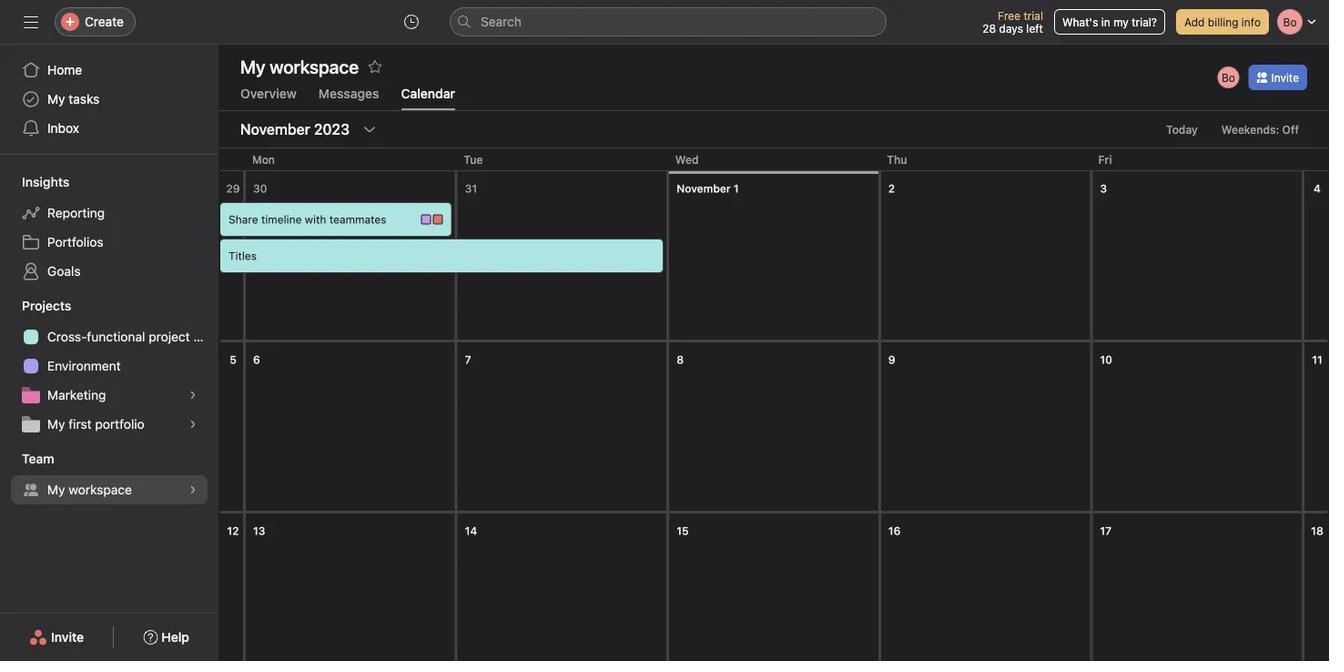 Task type: locate. For each thing, give the bounding box(es) containing it.
my left first
[[47, 417, 65, 432]]

2 my from the top
[[47, 417, 65, 432]]

5
[[230, 353, 237, 366]]

tue
[[464, 153, 483, 166]]

1 vertical spatial invite
[[51, 630, 84, 645]]

my inside projects element
[[47, 417, 65, 432]]

teams element
[[0, 443, 219, 508]]

tasks
[[69, 92, 100, 107]]

marketing link
[[11, 381, 208, 410]]

1 vertical spatial my
[[47, 417, 65, 432]]

0 vertical spatial invite
[[1272, 71, 1300, 84]]

portfolio
[[95, 417, 145, 432]]

1 horizontal spatial invite
[[1272, 71, 1300, 84]]

what's
[[1063, 15, 1099, 28]]

search
[[481, 14, 522, 29]]

invite
[[1272, 71, 1300, 84], [51, 630, 84, 645]]

1
[[734, 182, 739, 195]]

4
[[1314, 182, 1322, 195]]

see details, my first portfolio image
[[188, 419, 199, 430]]

7
[[465, 353, 471, 366]]

goals link
[[11, 257, 208, 286]]

workspace
[[69, 482, 132, 497]]

my
[[1114, 15, 1129, 28]]

marketing
[[47, 388, 106, 403]]

my tasks link
[[11, 85, 208, 114]]

my inside global element
[[47, 92, 65, 107]]

inbox link
[[11, 114, 208, 143]]

help button
[[131, 621, 201, 654]]

create
[[85, 14, 124, 29]]

functional
[[87, 329, 145, 344]]

weekends: off button
[[1214, 117, 1308, 142]]

my workspace link
[[11, 475, 208, 505]]

my inside teams element
[[47, 482, 65, 497]]

add
[[1185, 15, 1205, 28]]

my down team
[[47, 482, 65, 497]]

thu
[[887, 153, 908, 166]]

my for my tasks
[[47, 92, 65, 107]]

portfolios link
[[11, 228, 208, 257]]

3
[[1101, 182, 1108, 195]]

invite button
[[1249, 65, 1308, 90], [17, 621, 96, 654]]

28
[[983, 22, 997, 35]]

my for my first portfolio
[[47, 417, 65, 432]]

team
[[22, 451, 54, 466]]

0 horizontal spatial invite
[[51, 630, 84, 645]]

bo
[[1222, 71, 1236, 84]]

2 vertical spatial my
[[47, 482, 65, 497]]

3 my from the top
[[47, 482, 65, 497]]

18
[[1312, 525, 1324, 537]]

search list box
[[450, 7, 887, 36]]

1 vertical spatial invite button
[[17, 621, 96, 654]]

0 horizontal spatial invite button
[[17, 621, 96, 654]]

november
[[677, 182, 731, 195]]

share timeline with teammates
[[229, 213, 387, 226]]

environment link
[[11, 352, 208, 381]]

messages
[[319, 86, 379, 101]]

0 vertical spatial my
[[47, 92, 65, 107]]

my workspace
[[240, 56, 359, 77]]

plan
[[194, 329, 218, 344]]

info
[[1242, 15, 1262, 28]]

history image
[[404, 15, 419, 29]]

see details, my workspace image
[[188, 485, 199, 496]]

cross-functional project plan
[[47, 329, 218, 344]]

overview button
[[240, 86, 297, 110]]

november 2023
[[240, 121, 350, 138]]

1 my from the top
[[47, 92, 65, 107]]

pick month image
[[363, 122, 377, 137]]

my first portfolio
[[47, 417, 145, 432]]

projects
[[22, 298, 71, 313]]

environment
[[47, 358, 121, 373]]

home link
[[11, 56, 208, 85]]

29
[[226, 182, 240, 195]]

cross-functional project plan link
[[11, 322, 218, 352]]

free
[[998, 9, 1021, 22]]

insights
[[22, 174, 70, 189]]

today button
[[1159, 117, 1207, 142]]

my left tasks
[[47, 92, 65, 107]]

my
[[47, 92, 65, 107], [47, 417, 65, 432], [47, 482, 65, 497]]

in
[[1102, 15, 1111, 28]]

11
[[1313, 353, 1323, 366]]

0 vertical spatial invite button
[[1249, 65, 1308, 90]]

global element
[[0, 45, 219, 154]]

days
[[1000, 22, 1024, 35]]

today
[[1167, 123, 1198, 136]]

weekends: off
[[1222, 123, 1300, 136]]

reporting link
[[11, 199, 208, 228]]

goals
[[47, 264, 81, 279]]

invite for bottom invite button
[[51, 630, 84, 645]]

add to starred image
[[368, 59, 383, 74]]

reporting
[[47, 205, 105, 220]]

trial?
[[1132, 15, 1158, 28]]

13
[[253, 525, 266, 537]]

16
[[889, 525, 901, 537]]

2
[[889, 182, 896, 195]]



Task type: vqa. For each thing, say whether or not it's contained in the screenshot.
1st Mark complete option from the bottom of the page
no



Task type: describe. For each thing, give the bounding box(es) containing it.
with
[[305, 213, 327, 226]]

9
[[889, 353, 896, 366]]

see details, marketing image
[[188, 390, 199, 401]]

30
[[253, 182, 267, 195]]

my tasks
[[47, 92, 100, 107]]

1 horizontal spatial invite button
[[1249, 65, 1308, 90]]

mon
[[252, 153, 275, 166]]

billing
[[1209, 15, 1239, 28]]

messages button
[[319, 86, 379, 110]]

trial
[[1024, 9, 1044, 22]]

what's in my trial?
[[1063, 15, 1158, 28]]

project
[[149, 329, 190, 344]]

what's in my trial? button
[[1055, 9, 1166, 35]]

insights button
[[0, 173, 70, 191]]

wed
[[676, 153, 699, 166]]

team button
[[0, 450, 54, 468]]

add billing info
[[1185, 15, 1262, 28]]

hide sidebar image
[[24, 15, 38, 29]]

overview
[[240, 86, 297, 101]]

12
[[227, 525, 239, 537]]

calendar
[[401, 86, 455, 101]]

left
[[1027, 22, 1044, 35]]

15
[[677, 525, 689, 537]]

calendar button
[[401, 86, 455, 110]]

cross-
[[47, 329, 87, 344]]

off
[[1283, 123, 1300, 136]]

search button
[[450, 7, 887, 36]]

free trial 28 days left
[[983, 9, 1044, 35]]

my first portfolio link
[[11, 410, 208, 439]]

my workspace
[[47, 482, 132, 497]]

titles
[[229, 250, 257, 262]]

projects button
[[0, 297, 71, 315]]

weekends:
[[1222, 123, 1280, 136]]

insights element
[[0, 166, 219, 290]]

add billing info button
[[1177, 9, 1270, 35]]

home
[[47, 62, 82, 77]]

8
[[677, 353, 684, 366]]

6
[[253, 353, 260, 366]]

invite for the right invite button
[[1272, 71, 1300, 84]]

portfolios
[[47, 235, 104, 250]]

31
[[465, 182, 477, 195]]

fri
[[1099, 153, 1113, 166]]

10
[[1101, 353, 1113, 366]]

timeline
[[261, 213, 302, 226]]

inbox
[[47, 121, 79, 136]]

14
[[465, 525, 478, 537]]

projects element
[[0, 290, 219, 443]]

17
[[1101, 525, 1112, 537]]

my for my workspace
[[47, 482, 65, 497]]

november 1
[[677, 182, 739, 195]]

help
[[161, 630, 189, 645]]

create button
[[55, 7, 136, 36]]

teammates
[[330, 213, 387, 226]]

first
[[69, 417, 92, 432]]



